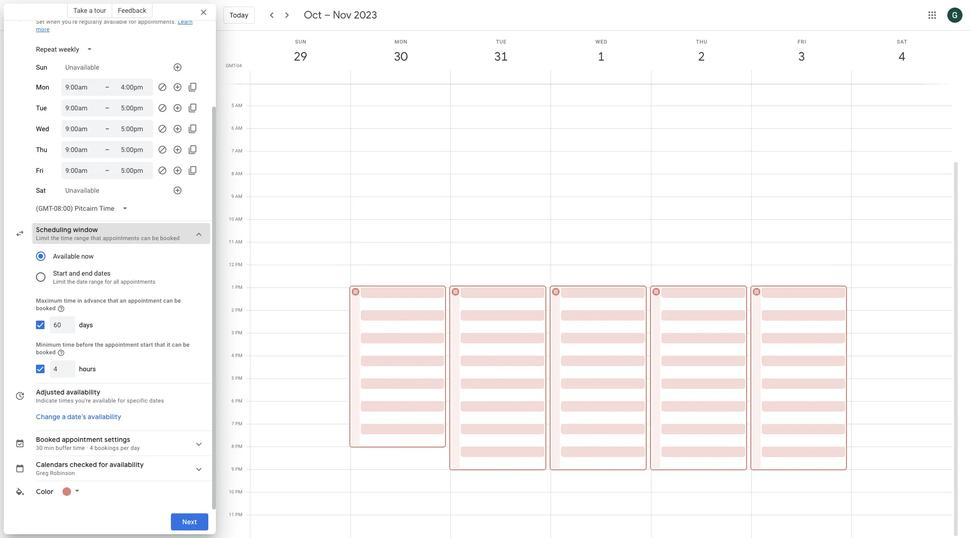 Task type: locate. For each thing, give the bounding box(es) containing it.
1 11 from the top
[[229, 239, 234, 244]]

unavailable down start time on fridays text box on the top left
[[65, 187, 99, 194]]

grid
[[220, 31, 960, 538]]

7 pm from the top
[[235, 398, 243, 404]]

6 down "5 am"
[[231, 126, 234, 131]]

Start time on Wednesdays text field
[[65, 123, 94, 135]]

End time on Fridays text field
[[121, 165, 149, 176]]

booked
[[36, 435, 60, 444]]

12
[[229, 262, 234, 267]]

0 vertical spatial limit
[[36, 235, 49, 242]]

available up change a date's availability
[[93, 397, 116, 404]]

9 pm from the top
[[235, 444, 243, 449]]

7 up 8 am at the top of page
[[231, 148, 234, 153]]

End time on Tuesdays text field
[[121, 102, 149, 114]]

3 inside fri 3
[[798, 49, 805, 64]]

range down end
[[89, 279, 103, 285]]

pm for 11 pm
[[235, 512, 243, 517]]

4 pm
[[232, 353, 243, 358]]

11 for 11 am
[[229, 239, 234, 244]]

fri for fri 3
[[798, 39, 807, 45]]

fri inside 3 column header
[[798, 39, 807, 45]]

0 vertical spatial dates
[[94, 270, 111, 277]]

3 am from the top
[[235, 126, 243, 131]]

available now
[[53, 252, 94, 260]]

range down the 'window'
[[74, 235, 89, 242]]

10 for 10 am
[[229, 216, 234, 222]]

1 horizontal spatial 30
[[394, 49, 407, 64]]

2 vertical spatial booked
[[36, 349, 56, 356]]

6 pm from the top
[[235, 376, 243, 381]]

0 vertical spatial 1
[[598, 49, 604, 64]]

set when you're regularly available for appointments.
[[36, 18, 176, 25]]

the right before
[[95, 341, 104, 348]]

appointment up ·
[[62, 435, 103, 444]]

0 vertical spatial the
[[51, 235, 59, 242]]

that inside minimum time before the appointment start that it can be booked
[[155, 341, 165, 348]]

pm
[[235, 262, 243, 267], [235, 285, 243, 290], [235, 307, 243, 313], [235, 330, 243, 335], [235, 353, 243, 358], [235, 376, 243, 381], [235, 398, 243, 404], [235, 421, 243, 426], [235, 444, 243, 449], [235, 467, 243, 472], [235, 489, 243, 495], [235, 512, 243, 517]]

1 vertical spatial a
[[62, 412, 66, 421]]

1 vertical spatial that
[[108, 297, 118, 304]]

sat inside 4 column header
[[897, 39, 908, 45]]

2 vertical spatial appointment
[[62, 435, 103, 444]]

mon left 'start time on mondays' text field
[[36, 83, 49, 91]]

6 for 6 pm
[[232, 398, 234, 404]]

sun up 29
[[295, 39, 307, 45]]

range inside scheduling window limit the time range that appointments can be booked
[[74, 235, 89, 242]]

mon up monday, october 30 element
[[395, 39, 408, 45]]

0 vertical spatial booked
[[160, 235, 180, 242]]

pm for 12 pm
[[235, 262, 243, 267]]

1 horizontal spatial the
[[67, 279, 75, 285]]

0 horizontal spatial sun
[[36, 63, 47, 71]]

Minimum amount of hours before the start of the appointment that it can be booked number field
[[54, 360, 72, 377]]

1 vertical spatial 30
[[36, 445, 43, 451]]

thursday, november 2 element
[[691, 46, 713, 68]]

1 vertical spatial thu
[[36, 146, 47, 153]]

am for 6 am
[[235, 126, 243, 131]]

– for fri
[[105, 167, 110, 174]]

mon inside mon 30
[[395, 39, 408, 45]]

pm down 9 pm
[[235, 489, 243, 495]]

1 8 from the top
[[231, 171, 234, 176]]

take a tour button
[[67, 3, 112, 18]]

sat
[[897, 39, 908, 45], [36, 187, 46, 194]]

dates right specific
[[149, 397, 164, 404]]

that left the it
[[155, 341, 165, 348]]

limit
[[36, 235, 49, 242], [53, 279, 66, 285]]

10 pm from the top
[[235, 467, 243, 472]]

1 horizontal spatial be
[[175, 297, 181, 304]]

11 pm from the top
[[235, 489, 243, 495]]

that inside maximum time in advance that an appointment can be booked
[[108, 297, 118, 304]]

12 pm from the top
[[235, 512, 243, 517]]

1 horizontal spatial dates
[[149, 397, 164, 404]]

wed
[[596, 39, 608, 45], [36, 125, 49, 133]]

am down 7 am
[[235, 171, 243, 176]]

indicate
[[36, 397, 57, 404]]

0 vertical spatial availability
[[66, 388, 100, 396]]

7 for 7 am
[[231, 148, 234, 153]]

availability inside calendars checked for availability greg robinson
[[110, 460, 144, 469]]

6
[[231, 126, 234, 131], [232, 398, 234, 404]]

option group containing available now
[[32, 246, 195, 288]]

1 vertical spatial 9
[[232, 467, 234, 472]]

1 vertical spatial wed
[[36, 125, 49, 133]]

availability down "adjusted availability indicate times you're available for specific dates"
[[88, 412, 121, 421]]

pm down 7 pm
[[235, 444, 243, 449]]

pm for 10 pm
[[235, 489, 243, 495]]

10 up 11 am in the top of the page
[[229, 216, 234, 222]]

5 for 5 pm
[[232, 376, 234, 381]]

End time on Wednesdays text field
[[121, 123, 149, 135]]

2 9 from the top
[[232, 467, 234, 472]]

more
[[36, 26, 50, 33]]

in
[[77, 297, 82, 304]]

fri
[[798, 39, 807, 45], [36, 167, 43, 174]]

1 horizontal spatial wed
[[596, 39, 608, 45]]

4 column header
[[852, 31, 953, 84]]

2 inside thu 2
[[698, 49, 705, 64]]

1 vertical spatial you're
[[75, 397, 91, 404]]

5 up 6 pm
[[232, 376, 234, 381]]

1 vertical spatial 3
[[232, 330, 234, 335]]

0 vertical spatial 9
[[231, 194, 234, 199]]

thu
[[696, 39, 708, 45], [36, 146, 47, 153]]

time
[[61, 235, 73, 242], [64, 297, 76, 304], [63, 341, 75, 348], [73, 445, 85, 451]]

5 pm from the top
[[235, 353, 243, 358]]

dates inside "adjusted availability indicate times you're available for specific dates"
[[149, 397, 164, 404]]

minimum
[[36, 341, 61, 348]]

am down 8 am at the top of page
[[235, 194, 243, 199]]

pm for 3 pm
[[235, 330, 243, 335]]

you're inside "adjusted availability indicate times you're available for specific dates"
[[75, 397, 91, 404]]

– left end time on thursdays text box
[[105, 146, 110, 153]]

be
[[152, 235, 159, 242], [175, 297, 181, 304], [183, 341, 190, 348]]

be for window
[[152, 235, 159, 242]]

thu 2
[[696, 39, 708, 64]]

0 vertical spatial tue
[[496, 39, 507, 45]]

1 vertical spatial appointment
[[105, 341, 139, 348]]

1 horizontal spatial sun
[[295, 39, 307, 45]]

11 pm
[[229, 512, 243, 517]]

1 horizontal spatial 1
[[598, 49, 604, 64]]

11 up '12'
[[229, 239, 234, 244]]

0 horizontal spatial a
[[62, 412, 66, 421]]

0 horizontal spatial fri
[[36, 167, 43, 174]]

1 7 from the top
[[231, 148, 234, 153]]

2 horizontal spatial the
[[95, 341, 104, 348]]

5 am from the top
[[235, 171, 243, 176]]

1 vertical spatial booked
[[36, 305, 56, 312]]

1 horizontal spatial fri
[[798, 39, 807, 45]]

appointments right all
[[121, 279, 156, 285]]

a left date's
[[62, 412, 66, 421]]

am down 9 am
[[235, 216, 243, 222]]

the for time
[[95, 341, 104, 348]]

pm for 8 pm
[[235, 444, 243, 449]]

2
[[698, 49, 705, 64], [232, 307, 234, 313]]

End time on Thursdays text field
[[121, 144, 149, 155]]

0 vertical spatial be
[[152, 235, 159, 242]]

am
[[235, 80, 243, 85], [235, 103, 243, 108], [235, 126, 243, 131], [235, 148, 243, 153], [235, 171, 243, 176], [235, 194, 243, 199], [235, 216, 243, 222], [235, 239, 243, 244]]

1 horizontal spatial a
[[89, 7, 93, 14]]

0 horizontal spatial 30
[[36, 445, 43, 451]]

limit down scheduling
[[36, 235, 49, 242]]

option group
[[32, 246, 195, 288]]

a
[[89, 7, 93, 14], [62, 412, 66, 421]]

pm right '12'
[[235, 262, 243, 267]]

0 horizontal spatial tue
[[36, 104, 47, 112]]

2 vertical spatial can
[[172, 341, 182, 348]]

– right start time on tuesdays 'text box'
[[105, 104, 110, 112]]

availability up times
[[66, 388, 100, 396]]

1 horizontal spatial 3
[[798, 49, 805, 64]]

sun inside sun 29
[[295, 39, 307, 45]]

pm for 2 pm
[[235, 307, 243, 313]]

pm up 7 pm
[[235, 398, 243, 404]]

1 10 from the top
[[229, 216, 234, 222]]

2 vertical spatial availability
[[110, 460, 144, 469]]

for down bookings
[[99, 460, 108, 469]]

wed up wednesday, november 1 element
[[596, 39, 608, 45]]

0 vertical spatial fri
[[798, 39, 807, 45]]

1 am from the top
[[235, 80, 243, 85]]

2 5 from the top
[[232, 376, 234, 381]]

11 down '10 pm' on the bottom left
[[229, 512, 234, 517]]

wed left start time on wednesdays text box
[[36, 125, 49, 133]]

0 vertical spatial appointment
[[128, 297, 162, 304]]

1 vertical spatial the
[[67, 279, 75, 285]]

that
[[91, 235, 101, 242], [108, 297, 118, 304], [155, 341, 165, 348]]

0 horizontal spatial be
[[152, 235, 159, 242]]

0 vertical spatial 2
[[698, 49, 705, 64]]

7 up 8 pm
[[232, 421, 234, 426]]

1 horizontal spatial 2
[[698, 49, 705, 64]]

mon for mon 30
[[395, 39, 408, 45]]

for inside start and end dates limit the date range for all appointments
[[105, 279, 112, 285]]

8 up 9 pm
[[232, 444, 234, 449]]

2 7 from the top
[[232, 421, 234, 426]]

am down "5 am"
[[235, 126, 243, 131]]

sat up scheduling
[[36, 187, 46, 194]]

am up 8 am at the top of page
[[235, 148, 243, 153]]

the inside minimum time before the appointment start that it can be booked
[[95, 341, 104, 348]]

before
[[76, 341, 93, 348]]

0 vertical spatial you're
[[62, 18, 78, 25]]

scheduling
[[36, 225, 71, 234]]

thu left start time on thursdays text box
[[36, 146, 47, 153]]

4 am
[[231, 80, 243, 85]]

1 vertical spatial available
[[93, 397, 116, 404]]

availability inside "adjusted availability indicate times you're available for specific dates"
[[66, 388, 100, 396]]

1 vertical spatial unavailable
[[65, 187, 99, 194]]

day
[[131, 445, 140, 451]]

2 unavailable from the top
[[65, 187, 99, 194]]

change
[[36, 412, 60, 421]]

0 horizontal spatial limit
[[36, 235, 49, 242]]

0 horizontal spatial 2
[[232, 307, 234, 313]]

an
[[120, 297, 126, 304]]

0 horizontal spatial the
[[51, 235, 59, 242]]

1 horizontal spatial limit
[[53, 279, 66, 285]]

1 vertical spatial 11
[[229, 512, 234, 517]]

dates right end
[[94, 270, 111, 277]]

·
[[87, 445, 88, 451]]

0 vertical spatial 6
[[231, 126, 234, 131]]

0 vertical spatial sat
[[897, 39, 908, 45]]

am up 12 pm
[[235, 239, 243, 244]]

that left an
[[108, 297, 118, 304]]

–
[[324, 9, 331, 22], [105, 83, 110, 91], [105, 104, 110, 112], [105, 125, 110, 133], [105, 146, 110, 153], [105, 167, 110, 174]]

a for change
[[62, 412, 66, 421]]

wednesday, november 1 element
[[591, 46, 612, 68]]

1 vertical spatial fri
[[36, 167, 43, 174]]

8 pm
[[232, 444, 243, 449]]

pm up 8 pm
[[235, 421, 243, 426]]

the down scheduling
[[51, 235, 59, 242]]

pm up 2 pm
[[235, 285, 243, 290]]

tue left start time on tuesdays 'text box'
[[36, 104, 47, 112]]

available down "tour"
[[104, 18, 127, 25]]

sun 29
[[293, 39, 307, 64]]

0 horizontal spatial wed
[[36, 125, 49, 133]]

0 vertical spatial mon
[[395, 39, 408, 45]]

1 vertical spatial appointments
[[121, 279, 156, 285]]

1 horizontal spatial that
[[108, 297, 118, 304]]

sat for sat 4
[[897, 39, 908, 45]]

thu up thursday, november 2 element
[[696, 39, 708, 45]]

appointments.
[[138, 18, 176, 25]]

mon 30
[[394, 39, 408, 64]]

1 horizontal spatial thu
[[696, 39, 708, 45]]

appointments
[[103, 235, 139, 242], [121, 279, 156, 285]]

the down 'and'
[[67, 279, 75, 285]]

robinson
[[50, 470, 75, 476]]

that down the 'window'
[[91, 235, 101, 242]]

1 vertical spatial 10
[[229, 489, 234, 495]]

8 am
[[231, 171, 243, 176]]

booked inside maximum time in advance that an appointment can be booked
[[36, 305, 56, 312]]

0 vertical spatial available
[[104, 18, 127, 25]]

appointments up start and end dates limit the date range for all appointments
[[103, 235, 139, 242]]

can inside scheduling window limit the time range that appointments can be booked
[[141, 235, 151, 242]]

5 up 6 am
[[231, 103, 234, 108]]

4
[[898, 49, 905, 64], [231, 80, 234, 85], [232, 353, 234, 358], [90, 445, 93, 451]]

1 vertical spatial can
[[163, 297, 173, 304]]

11
[[229, 239, 234, 244], [229, 512, 234, 517]]

0 vertical spatial 11
[[229, 239, 234, 244]]

pm down '10 pm' on the bottom left
[[235, 512, 243, 517]]

days
[[79, 321, 93, 329]]

am down 04
[[235, 80, 243, 85]]

1 6 from the top
[[231, 126, 234, 131]]

1 vertical spatial sun
[[36, 63, 47, 71]]

booked inside scheduling window limit the time range that appointments can be booked
[[160, 235, 180, 242]]

6 up 7 pm
[[232, 398, 234, 404]]

2 pm from the top
[[235, 285, 243, 290]]

you're up change a date's availability
[[75, 397, 91, 404]]

1 vertical spatial range
[[89, 279, 103, 285]]

0 vertical spatial 5
[[231, 103, 234, 108]]

1 horizontal spatial tue
[[496, 39, 507, 45]]

availability inside button
[[88, 412, 121, 421]]

5 pm
[[232, 376, 243, 381]]

9 for 9 am
[[231, 194, 234, 199]]

8 pm from the top
[[235, 421, 243, 426]]

adjusted availability indicate times you're available for specific dates
[[36, 388, 164, 404]]

9 up '10 pm' on the bottom left
[[232, 467, 234, 472]]

0 vertical spatial 8
[[231, 171, 234, 176]]

the inside scheduling window limit the time range that appointments can be booked
[[51, 235, 59, 242]]

1 vertical spatial availability
[[88, 412, 121, 421]]

10 up 11 pm
[[229, 489, 234, 495]]

0 horizontal spatial mon
[[36, 83, 49, 91]]

7 pm
[[232, 421, 243, 426]]

Maximum days in advance that an appointment can be booked number field
[[54, 316, 72, 333]]

limit down start
[[53, 279, 66, 285]]

4 am from the top
[[235, 148, 243, 153]]

2 am from the top
[[235, 103, 243, 108]]

next
[[182, 518, 197, 526]]

1 vertical spatial tue
[[36, 104, 47, 112]]

limit inside start and end dates limit the date range for all appointments
[[53, 279, 66, 285]]

0 horizontal spatial 1
[[232, 285, 234, 290]]

5 am
[[231, 103, 243, 108]]

be inside minimum time before the appointment start that it can be booked
[[183, 341, 190, 348]]

2 horizontal spatial be
[[183, 341, 190, 348]]

sun
[[295, 39, 307, 45], [36, 63, 47, 71]]

1 vertical spatial 8
[[232, 444, 234, 449]]

unavailable up 'start time on mondays' text field
[[65, 63, 99, 71]]

tue
[[496, 39, 507, 45], [36, 104, 47, 112]]

– right start time on wednesdays text box
[[105, 125, 110, 133]]

appointments inside start and end dates limit the date range for all appointments
[[121, 279, 156, 285]]

you're
[[62, 18, 78, 25], [75, 397, 91, 404]]

2 10 from the top
[[229, 489, 234, 495]]

tuesday, october 31 element
[[490, 46, 512, 68]]

tue up the 31
[[496, 39, 507, 45]]

2 6 from the top
[[232, 398, 234, 404]]

booked
[[160, 235, 180, 242], [36, 305, 56, 312], [36, 349, 56, 356]]

time down scheduling
[[61, 235, 73, 242]]

adjusted
[[36, 388, 65, 396]]

None field
[[32, 41, 100, 58], [32, 200, 135, 217], [32, 41, 100, 58], [32, 200, 135, 217]]

thu for thu
[[36, 146, 47, 153]]

sat up saturday, november 4 element
[[897, 39, 908, 45]]

time left before
[[63, 341, 75, 348]]

available
[[104, 18, 127, 25], [93, 397, 116, 404]]

fri left start time on fridays text box on the top left
[[36, 167, 43, 174]]

pm up 3 pm
[[235, 307, 243, 313]]

4 pm from the top
[[235, 330, 243, 335]]

1 vertical spatial sat
[[36, 187, 46, 194]]

0 vertical spatial 7
[[231, 148, 234, 153]]

2 8 from the top
[[232, 444, 234, 449]]

mon
[[395, 39, 408, 45], [36, 83, 49, 91]]

the
[[51, 235, 59, 242], [67, 279, 75, 285], [95, 341, 104, 348]]

pm up 5 pm
[[235, 353, 243, 358]]

1 5 from the top
[[231, 103, 234, 108]]

pm down 8 pm
[[235, 467, 243, 472]]

0 vertical spatial unavailable
[[65, 63, 99, 71]]

3 pm
[[232, 330, 243, 335]]

you're down take
[[62, 18, 78, 25]]

10
[[229, 216, 234, 222], [229, 489, 234, 495]]

0 vertical spatial 3
[[798, 49, 805, 64]]

booked for time
[[36, 349, 56, 356]]

tue inside tue 31
[[496, 39, 507, 45]]

1 9 from the top
[[231, 194, 234, 199]]

for inside "adjusted availability indicate times you're available for specific dates"
[[118, 397, 125, 404]]

appointment
[[128, 297, 162, 304], [105, 341, 139, 348], [62, 435, 103, 444]]

1 unavailable from the top
[[65, 63, 99, 71]]

1 vertical spatial 5
[[232, 376, 234, 381]]

6 am from the top
[[235, 194, 243, 199]]

booked inside minimum time before the appointment start that it can be booked
[[36, 349, 56, 356]]

1 vertical spatial 7
[[232, 421, 234, 426]]

fri up friday, november 3 "element"
[[798, 39, 807, 45]]

availability down per
[[110, 460, 144, 469]]

that inside scheduling window limit the time range that appointments can be booked
[[91, 235, 101, 242]]

1 horizontal spatial sat
[[897, 39, 908, 45]]

am up 6 am
[[235, 103, 243, 108]]

0 vertical spatial appointments
[[103, 235, 139, 242]]

pm for 6 pm
[[235, 398, 243, 404]]

change a date's availability
[[36, 412, 121, 421]]

be inside scheduling window limit the time range that appointments can be booked
[[152, 235, 159, 242]]

can for time
[[172, 341, 182, 348]]

greg
[[36, 470, 49, 476]]

4 inside sat 4
[[898, 49, 905, 64]]

10 am
[[229, 216, 243, 222]]

thu inside 2 column header
[[696, 39, 708, 45]]

regularly
[[79, 18, 102, 25]]

0 vertical spatial that
[[91, 235, 101, 242]]

8 am from the top
[[235, 239, 243, 244]]

for
[[129, 18, 136, 25], [105, 279, 112, 285], [118, 397, 125, 404], [99, 460, 108, 469]]

can inside maximum time in advance that an appointment can be booked
[[163, 297, 173, 304]]

2 vertical spatial that
[[155, 341, 165, 348]]

1 horizontal spatial mon
[[395, 39, 408, 45]]

9 up "10 am"
[[231, 194, 234, 199]]

8
[[231, 171, 234, 176], [232, 444, 234, 449]]

pm down 2 pm
[[235, 330, 243, 335]]

wed inside 1 column header
[[596, 39, 608, 45]]

0 vertical spatial 30
[[394, 49, 407, 64]]

sat for sat
[[36, 187, 46, 194]]

for left all
[[105, 279, 112, 285]]

30 inside booked appointment settings 30 min buffer time · 4 bookings per day
[[36, 445, 43, 451]]

time left in on the bottom of the page
[[64, 297, 76, 304]]

a left "tour"
[[89, 7, 93, 14]]

0 vertical spatial range
[[74, 235, 89, 242]]

1 vertical spatial 6
[[232, 398, 234, 404]]

11 am
[[229, 239, 243, 244]]

take
[[73, 7, 87, 14]]

1 vertical spatial limit
[[53, 279, 66, 285]]

1 pm from the top
[[235, 262, 243, 267]]

1 vertical spatial 2
[[232, 307, 234, 313]]

– for wed
[[105, 125, 110, 133]]

pm up 6 pm
[[235, 376, 243, 381]]

1 vertical spatial be
[[175, 297, 181, 304]]

availability
[[66, 388, 100, 396], [88, 412, 121, 421], [110, 460, 144, 469]]

for down feedback 'button'
[[129, 18, 136, 25]]

8 down 7 am
[[231, 171, 234, 176]]

appointment right an
[[128, 297, 162, 304]]

0 vertical spatial wed
[[596, 39, 608, 45]]

2 column header
[[651, 31, 752, 84]]

availability for date's
[[88, 412, 121, 421]]

– for thu
[[105, 146, 110, 153]]

dates
[[94, 270, 111, 277], [149, 397, 164, 404]]

2 vertical spatial the
[[95, 341, 104, 348]]

3 pm from the top
[[235, 307, 243, 313]]

0 horizontal spatial dates
[[94, 270, 111, 277]]

– right start time on fridays text box on the top left
[[105, 167, 110, 174]]

End time on Mondays text field
[[121, 81, 149, 93]]

time left ·
[[73, 445, 85, 451]]

1 vertical spatial mon
[[36, 83, 49, 91]]

now
[[81, 252, 94, 260]]

the inside start and end dates limit the date range for all appointments
[[67, 279, 75, 285]]

available
[[53, 252, 80, 260]]

7 am from the top
[[235, 216, 243, 222]]

7 for 7 pm
[[232, 421, 234, 426]]

sun down more
[[36, 63, 47, 71]]

unavailable for sun
[[65, 63, 99, 71]]

2 vertical spatial be
[[183, 341, 190, 348]]

2 11 from the top
[[229, 512, 234, 517]]

– right 'start time on mondays' text field
[[105, 83, 110, 91]]

wed for wed
[[36, 125, 49, 133]]

for left specific
[[118, 397, 125, 404]]

can inside minimum time before the appointment start that it can be booked
[[172, 341, 182, 348]]

appointment left start
[[105, 341, 139, 348]]

unavailable
[[65, 63, 99, 71], [65, 187, 99, 194]]



Task type: vqa. For each thing, say whether or not it's contained in the screenshot.
15
no



Task type: describe. For each thing, give the bounding box(es) containing it.
– for tue
[[105, 104, 110, 112]]

1 vertical spatial 1
[[232, 285, 234, 290]]

29
[[293, 49, 307, 64]]

1 inside the wed 1
[[598, 49, 604, 64]]

start
[[140, 341, 153, 348]]

appointment inside booked appointment settings 30 min buffer time · 4 bookings per day
[[62, 435, 103, 444]]

per
[[121, 445, 129, 451]]

10 pm
[[229, 489, 243, 495]]

feedback
[[118, 7, 146, 14]]

0 horizontal spatial 3
[[232, 330, 234, 335]]

be for time
[[183, 341, 190, 348]]

11 for 11 pm
[[229, 512, 234, 517]]

be inside maximum time in advance that an appointment can be booked
[[175, 297, 181, 304]]

wed 1
[[596, 39, 608, 64]]

friday, november 3 element
[[791, 46, 813, 68]]

7 am
[[231, 148, 243, 153]]

am for 8 am
[[235, 171, 243, 176]]

start and end dates limit the date range for all appointments
[[53, 270, 156, 285]]

available inside "adjusted availability indicate times you're available for specific dates"
[[93, 397, 116, 404]]

booked appointment settings 30 min buffer time · 4 bookings per day
[[36, 435, 140, 451]]

pm for 9 pm
[[235, 467, 243, 472]]

fri for fri
[[36, 167, 43, 174]]

date
[[77, 279, 88, 285]]

1 pm
[[232, 285, 243, 290]]

set
[[36, 18, 45, 25]]

time inside minimum time before the appointment start that it can be booked
[[63, 341, 75, 348]]

saturday, november 4 element
[[892, 46, 913, 68]]

color
[[36, 487, 54, 496]]

dates inside start and end dates limit the date range for all appointments
[[94, 270, 111, 277]]

nov
[[333, 9, 352, 22]]

Start time on Thursdays text field
[[65, 144, 94, 155]]

10 for 10 pm
[[229, 489, 234, 495]]

am for 9 am
[[235, 194, 243, 199]]

oct – nov 2023
[[304, 9, 377, 22]]

today button
[[224, 4, 255, 27]]

tour
[[94, 7, 106, 14]]

pm for 4 pm
[[235, 353, 243, 358]]

pm for 7 pm
[[235, 421, 243, 426]]

fri 3
[[798, 39, 807, 64]]

maximum
[[36, 297, 62, 304]]

change a date's availability button
[[32, 408, 125, 425]]

pm for 5 pm
[[235, 376, 243, 381]]

1 column header
[[551, 31, 652, 84]]

tue for tue
[[36, 104, 47, 112]]

scheduling window limit the time range that appointments can be booked
[[36, 225, 180, 242]]

Start time on Tuesdays text field
[[65, 102, 94, 114]]

bookings
[[95, 445, 119, 451]]

learn more link
[[36, 18, 193, 33]]

date's
[[67, 412, 86, 421]]

am for 7 am
[[235, 148, 243, 153]]

12 pm
[[229, 262, 243, 267]]

am for 11 am
[[235, 239, 243, 244]]

time inside booked appointment settings 30 min buffer time · 4 bookings per day
[[73, 445, 85, 451]]

appointments inside scheduling window limit the time range that appointments can be booked
[[103, 235, 139, 242]]

when
[[46, 18, 60, 25]]

time inside maximum time in advance that an appointment can be booked
[[64, 297, 76, 304]]

gmt-
[[226, 63, 237, 68]]

sun for sun 29
[[295, 39, 307, 45]]

– right the oct
[[324, 9, 331, 22]]

that for window
[[91, 235, 101, 242]]

monday, october 30 element
[[390, 46, 412, 68]]

tue for tue 31
[[496, 39, 507, 45]]

take a tour
[[73, 7, 106, 14]]

that for time
[[155, 341, 165, 348]]

6 pm
[[232, 398, 243, 404]]

9 for 9 pm
[[232, 467, 234, 472]]

availability for for
[[110, 460, 144, 469]]

4 inside booked appointment settings 30 min buffer time · 4 bookings per day
[[90, 445, 93, 451]]

3 column header
[[752, 31, 852, 84]]

6 for 6 am
[[231, 126, 234, 131]]

buffer
[[56, 445, 72, 451]]

sunday, october 29 element
[[290, 46, 312, 68]]

next button
[[171, 511, 208, 533]]

hours
[[79, 365, 96, 373]]

calendars
[[36, 460, 68, 469]]

Start time on Fridays text field
[[65, 165, 94, 176]]

31 column header
[[451, 31, 551, 84]]

minimum time before the appointment start that it can be booked
[[36, 341, 190, 356]]

9 pm
[[232, 467, 243, 472]]

learn more
[[36, 18, 193, 33]]

window
[[73, 225, 98, 234]]

grid containing 29
[[220, 31, 960, 538]]

sun for sun
[[36, 63, 47, 71]]

checked
[[70, 460, 97, 469]]

unavailable for sat
[[65, 187, 99, 194]]

for inside calendars checked for availability greg robinson
[[99, 460, 108, 469]]

maximum time in advance that an appointment can be booked
[[36, 297, 181, 312]]

5 for 5 am
[[231, 103, 234, 108]]

04
[[237, 63, 242, 68]]

times
[[59, 397, 74, 404]]

settings
[[104, 435, 130, 444]]

6 am
[[231, 126, 243, 131]]

thu for thu 2
[[696, 39, 708, 45]]

end
[[82, 270, 93, 277]]

8 for 8 pm
[[232, 444, 234, 449]]

9 am
[[231, 194, 243, 199]]

the for window
[[51, 235, 59, 242]]

29 column header
[[250, 31, 351, 84]]

appointment inside minimum time before the appointment start that it can be booked
[[105, 341, 139, 348]]

advance
[[84, 297, 106, 304]]

learn
[[178, 18, 193, 25]]

– for mon
[[105, 83, 110, 91]]

Start time on Mondays text field
[[65, 81, 94, 93]]

2 pm
[[232, 307, 243, 313]]

min
[[44, 445, 54, 451]]

am for 4 am
[[235, 80, 243, 85]]

a for take
[[89, 7, 93, 14]]

pm for 1 pm
[[235, 285, 243, 290]]

calendars checked for availability greg robinson
[[36, 460, 144, 476]]

all
[[113, 279, 119, 285]]

30 column header
[[350, 31, 451, 84]]

mon for mon
[[36, 83, 49, 91]]

wed for wed 1
[[596, 39, 608, 45]]

am for 5 am
[[235, 103, 243, 108]]

sat 4
[[897, 39, 908, 64]]

it
[[167, 341, 170, 348]]

30 inside mon 30
[[394, 49, 407, 64]]

31
[[494, 49, 507, 64]]

range inside start and end dates limit the date range for all appointments
[[89, 279, 103, 285]]

am for 10 am
[[235, 216, 243, 222]]

appointment inside maximum time in advance that an appointment can be booked
[[128, 297, 162, 304]]

booked for window
[[160, 235, 180, 242]]

start
[[53, 270, 67, 277]]

gmt-04
[[226, 63, 242, 68]]

specific
[[127, 397, 148, 404]]

feedback button
[[112, 3, 153, 18]]

tue 31
[[494, 39, 507, 64]]

time inside scheduling window limit the time range that appointments can be booked
[[61, 235, 73, 242]]

2023
[[354, 9, 377, 22]]

8 for 8 am
[[231, 171, 234, 176]]

limit inside scheduling window limit the time range that appointments can be booked
[[36, 235, 49, 242]]

oct
[[304, 9, 322, 22]]

and
[[69, 270, 80, 277]]

can for window
[[141, 235, 151, 242]]



